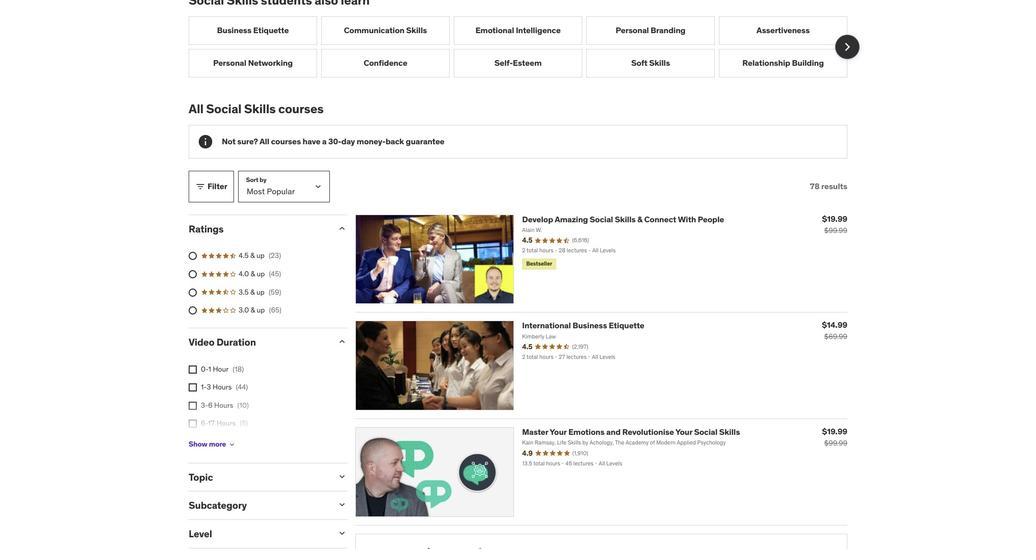 Task type: locate. For each thing, give the bounding box(es) containing it.
small image for subcategory
[[337, 500, 348, 511]]

level button
[[189, 528, 329, 541]]

1
[[208, 365, 211, 374]]

0-
[[201, 365, 208, 374]]

courses left have
[[271, 136, 301, 146]]

1 vertical spatial personal
[[213, 58, 247, 68]]

xsmall image inside the show more button
[[228, 441, 236, 449]]

0 horizontal spatial social
[[206, 101, 242, 117]]

3 up from the top
[[257, 288, 265, 297]]

hour
[[213, 365, 229, 374]]

1 vertical spatial $99.99
[[825, 439, 848, 448]]

hours for 1-3 hours
[[213, 383, 232, 392]]

etiquette inside carousel element
[[253, 25, 289, 35]]

hours right 17+
[[214, 437, 233, 447]]

1 horizontal spatial personal
[[616, 25, 649, 35]]

0 vertical spatial xsmall image
[[189, 384, 197, 392]]

1 $99.99 from the top
[[825, 226, 848, 235]]

up for 3.0 & up
[[257, 306, 265, 315]]

day
[[342, 136, 355, 146]]

& right 4.0
[[251, 269, 255, 279]]

social
[[206, 101, 242, 117], [590, 214, 614, 224], [695, 427, 718, 437]]

1 vertical spatial $19.99
[[823, 427, 848, 437]]

3.0
[[239, 306, 249, 315]]

up left (45)
[[257, 269, 265, 279]]

0 horizontal spatial personal
[[213, 58, 247, 68]]

confidence link
[[322, 49, 450, 77]]

ratings button
[[189, 223, 329, 235]]

video
[[189, 336, 215, 348]]

0 vertical spatial $99.99
[[825, 226, 848, 235]]

video duration button
[[189, 336, 329, 348]]

4.0
[[239, 269, 249, 279]]

personal inside personal networking link
[[213, 58, 247, 68]]

show more
[[189, 440, 226, 449]]

up left "(23)"
[[257, 251, 265, 260]]

2 horizontal spatial social
[[695, 427, 718, 437]]

1 xsmall image from the top
[[189, 384, 197, 392]]

hours
[[213, 383, 232, 392], [214, 401, 234, 410], [217, 419, 236, 428], [214, 437, 233, 447]]

17+
[[201, 437, 212, 447]]

personal up soft
[[616, 25, 649, 35]]

1 vertical spatial xsmall image
[[189, 402, 197, 410]]

0 vertical spatial personal
[[616, 25, 649, 35]]

(18)
[[233, 365, 244, 374]]

emotional
[[476, 25, 515, 35]]

business etiquette
[[217, 25, 289, 35]]

your right revolutionise
[[676, 427, 693, 437]]

hours right 17
[[217, 419, 236, 428]]

1 horizontal spatial social
[[590, 214, 614, 224]]

small image
[[195, 181, 206, 192], [337, 337, 348, 347], [337, 472, 348, 482], [337, 500, 348, 511], [337, 529, 348, 539]]

2 xsmall image from the top
[[189, 420, 197, 428]]

0 horizontal spatial business
[[217, 25, 252, 35]]

business up personal networking
[[217, 25, 252, 35]]

&
[[638, 214, 643, 224], [251, 251, 255, 260], [251, 269, 255, 279], [251, 288, 255, 297], [251, 306, 255, 315]]

back
[[386, 136, 404, 146]]

1 horizontal spatial your
[[676, 427, 693, 437]]

all social skills courses
[[189, 101, 324, 117]]

personal networking link
[[189, 49, 317, 77]]

$14.99 $69.99
[[823, 320, 848, 342]]

& for 4.0 & up (45)
[[251, 269, 255, 279]]

xsmall image left 3-
[[189, 402, 197, 410]]

confidence
[[364, 58, 408, 68]]

1 vertical spatial etiquette
[[609, 321, 645, 331]]

0 horizontal spatial your
[[550, 427, 567, 437]]

hours right 3
[[213, 383, 232, 392]]

assertiveness link
[[720, 16, 848, 45]]

$99.99 for develop amazing social skills & connect with people
[[825, 226, 848, 235]]

0 vertical spatial business
[[217, 25, 252, 35]]

soft
[[632, 58, 648, 68]]

0 vertical spatial xsmall image
[[189, 366, 197, 374]]

4.5
[[239, 251, 249, 260]]

0 vertical spatial $19.99
[[823, 214, 848, 224]]

develop
[[523, 214, 554, 224]]

hours right 6
[[214, 401, 234, 410]]

0 vertical spatial etiquette
[[253, 25, 289, 35]]

1 up from the top
[[257, 251, 265, 260]]

0 vertical spatial courses
[[279, 101, 324, 117]]

courses for all
[[271, 136, 301, 146]]

and
[[607, 427, 621, 437]]

communication skills
[[344, 25, 427, 35]]

$99.99
[[825, 226, 848, 235], [825, 439, 848, 448]]

up for 4.0 & up
[[257, 269, 265, 279]]

$19.99 for master your emotions and revolutionise your social skills
[[823, 427, 848, 437]]

78
[[811, 181, 820, 191]]

self-esteem link
[[454, 49, 583, 77]]

small image
[[337, 223, 348, 234]]

6-
[[201, 419, 208, 428]]

2 $19.99 from the top
[[823, 427, 848, 437]]

6
[[208, 401, 213, 410]]

international
[[523, 321, 571, 331]]

up
[[257, 251, 265, 260], [257, 269, 265, 279], [257, 288, 265, 297], [257, 306, 265, 315]]

1 vertical spatial business
[[573, 321, 608, 331]]

2 up from the top
[[257, 269, 265, 279]]

business
[[217, 25, 252, 35], [573, 321, 608, 331]]

& right '3.0'
[[251, 306, 255, 315]]

1 vertical spatial courses
[[271, 136, 301, 146]]

0 vertical spatial all
[[189, 101, 204, 117]]

master your emotions and revolutionise your social skills link
[[523, 427, 741, 437]]

1-
[[201, 383, 207, 392]]

$19.99 for develop amazing social skills & connect with people
[[823, 214, 848, 224]]

all
[[189, 101, 204, 117], [260, 136, 269, 146]]

& right 3.5
[[251, 288, 255, 297]]

1 vertical spatial xsmall image
[[189, 420, 197, 428]]

courses up have
[[279, 101, 324, 117]]

1 horizontal spatial etiquette
[[609, 321, 645, 331]]

courses
[[279, 101, 324, 117], [271, 136, 301, 146]]

17
[[208, 419, 215, 428]]

self-esteem
[[495, 58, 542, 68]]

up left '(59)'
[[257, 288, 265, 297]]

money-
[[357, 136, 386, 146]]

4 up from the top
[[257, 306, 265, 315]]

up left (65)
[[257, 306, 265, 315]]

$19.99 $99.99
[[823, 214, 848, 235], [823, 427, 848, 448]]

$14.99
[[823, 320, 848, 330]]

amazing
[[555, 214, 589, 224]]

hours for 3-6 hours
[[214, 401, 234, 410]]

topic
[[189, 471, 213, 484]]

78 results status
[[811, 181, 848, 191]]

$19.99 $99.99 for develop amazing social skills & connect with people
[[823, 214, 848, 235]]

xsmall image
[[189, 384, 197, 392], [189, 420, 197, 428]]

2 $19.99 $99.99 from the top
[[823, 427, 848, 448]]

next image
[[840, 39, 856, 55]]

xsmall image left the 0-
[[189, 366, 197, 374]]

$99.99 for master your emotions and revolutionise your social skills
[[825, 439, 848, 448]]

esteem
[[513, 58, 542, 68]]

xsmall image left 6-
[[189, 420, 197, 428]]

xsmall image for 3-
[[189, 402, 197, 410]]

business right international
[[573, 321, 608, 331]]

1 horizontal spatial all
[[260, 136, 269, 146]]

& for 4.5 & up (23)
[[251, 251, 255, 260]]

xsmall image right more
[[228, 441, 236, 449]]

more
[[209, 440, 226, 449]]

subcategory button
[[189, 500, 329, 512]]

xsmall image left 1-
[[189, 384, 197, 392]]

0 vertical spatial $19.99 $99.99
[[823, 214, 848, 235]]

xsmall image
[[189, 366, 197, 374], [189, 402, 197, 410], [228, 441, 236, 449]]

level
[[189, 528, 212, 541]]

0 horizontal spatial etiquette
[[253, 25, 289, 35]]

1 $19.99 from the top
[[823, 214, 848, 224]]

3-
[[201, 401, 208, 410]]

people
[[698, 214, 725, 224]]

personal inside the personal branding link
[[616, 25, 649, 35]]

xsmall image for 0-
[[189, 366, 197, 374]]

your right master
[[550, 427, 567, 437]]

4.5 & up (23)
[[239, 251, 281, 260]]

$19.99
[[823, 214, 848, 224], [823, 427, 848, 437]]

1 $19.99 $99.99 from the top
[[823, 214, 848, 235]]

personal down "business etiquette" link
[[213, 58, 247, 68]]

xsmall image for 6-
[[189, 420, 197, 428]]

2 $99.99 from the top
[[825, 439, 848, 448]]

& right the 4.5
[[251, 251, 255, 260]]

up for 4.5 & up
[[257, 251, 265, 260]]

skills
[[407, 25, 427, 35], [650, 58, 671, 68], [244, 101, 276, 117], [615, 214, 636, 224], [720, 427, 741, 437]]

connect
[[645, 214, 677, 224]]

with
[[678, 214, 697, 224]]

2 vertical spatial xsmall image
[[228, 441, 236, 449]]

1 vertical spatial $19.99 $99.99
[[823, 427, 848, 448]]

communication skills link
[[322, 16, 450, 45]]

1 your from the left
[[550, 427, 567, 437]]



Task type: describe. For each thing, give the bounding box(es) containing it.
show more button
[[189, 435, 236, 455]]

3.0 & up (65)
[[239, 306, 282, 315]]

assertiveness
[[757, 25, 810, 35]]

1-3 hours (44)
[[201, 383, 248, 392]]

master your emotions and revolutionise your social skills
[[523, 427, 741, 437]]

6-17 hours (5)
[[201, 419, 248, 428]]

2 your from the left
[[676, 427, 693, 437]]

results
[[822, 181, 848, 191]]

subcategory
[[189, 500, 247, 512]]

not sure? all courses have a 30-day money-back guarantee
[[222, 136, 445, 146]]

have
[[303, 136, 321, 146]]

building
[[793, 58, 825, 68]]

show
[[189, 440, 208, 449]]

(45)
[[269, 269, 281, 279]]

guarantee
[[406, 136, 445, 146]]

30-
[[329, 136, 342, 146]]

intelligence
[[516, 25, 561, 35]]

(23)
[[269, 251, 281, 260]]

1 vertical spatial social
[[590, 214, 614, 224]]

0 horizontal spatial all
[[189, 101, 204, 117]]

emotional intelligence link
[[454, 16, 583, 45]]

0 vertical spatial social
[[206, 101, 242, 117]]

international business etiquette link
[[523, 321, 645, 331]]

personal branding
[[616, 25, 686, 35]]

networking
[[248, 58, 293, 68]]

(5)
[[240, 419, 248, 428]]

soft skills
[[632, 58, 671, 68]]

2 vertical spatial social
[[695, 427, 718, 437]]

up for 3.5 & up
[[257, 288, 265, 297]]

4.0 & up (45)
[[239, 269, 281, 279]]

self-
[[495, 58, 513, 68]]

business etiquette link
[[189, 16, 317, 45]]

(65)
[[269, 306, 282, 315]]

(44)
[[236, 383, 248, 392]]

xsmall image for 1-
[[189, 384, 197, 392]]

0-1 hour (18)
[[201, 365, 244, 374]]

small image inside filter button
[[195, 181, 206, 192]]

master
[[523, 427, 549, 437]]

emotions
[[569, 427, 605, 437]]

(10)
[[238, 401, 249, 410]]

carousel element
[[189, 16, 860, 77]]

emotional intelligence
[[476, 25, 561, 35]]

sure?
[[237, 136, 258, 146]]

duration
[[217, 336, 256, 348]]

filter
[[208, 181, 228, 191]]

3.5
[[239, 288, 249, 297]]

& for 3.5 & up (59)
[[251, 288, 255, 297]]

$19.99 $99.99 for master your emotions and revolutionise your social skills
[[823, 427, 848, 448]]

revolutionise
[[623, 427, 675, 437]]

courses for skills
[[279, 101, 324, 117]]

& left connect
[[638, 214, 643, 224]]

relationship building link
[[720, 49, 848, 77]]

business inside carousel element
[[217, 25, 252, 35]]

a
[[322, 136, 327, 146]]

video duration
[[189, 336, 256, 348]]

not
[[222, 136, 236, 146]]

1 horizontal spatial business
[[573, 321, 608, 331]]

filter button
[[189, 171, 234, 202]]

soft skills link
[[587, 49, 715, 77]]

17+ hours
[[201, 437, 233, 447]]

small image for video duration
[[337, 337, 348, 347]]

3
[[207, 383, 211, 392]]

3-6 hours (10)
[[201, 401, 249, 410]]

1 vertical spatial all
[[260, 136, 269, 146]]

relationship
[[743, 58, 791, 68]]

relationship building
[[743, 58, 825, 68]]

personal for personal branding
[[616, 25, 649, 35]]

personal networking
[[213, 58, 293, 68]]

topic button
[[189, 471, 329, 484]]

branding
[[651, 25, 686, 35]]

develop amazing social skills & connect with people link
[[523, 214, 725, 224]]

develop amazing social skills & connect with people
[[523, 214, 725, 224]]

small image for level
[[337, 529, 348, 539]]

ratings
[[189, 223, 224, 235]]

personal for personal networking
[[213, 58, 247, 68]]

communication
[[344, 25, 405, 35]]

& for 3.0 & up (65)
[[251, 306, 255, 315]]

(59)
[[269, 288, 281, 297]]

78 results
[[811, 181, 848, 191]]

small image for topic
[[337, 472, 348, 482]]

personal branding link
[[587, 16, 715, 45]]

hours for 6-17 hours
[[217, 419, 236, 428]]

international business etiquette
[[523, 321, 645, 331]]



Task type: vqa. For each thing, say whether or not it's contained in the screenshot.


